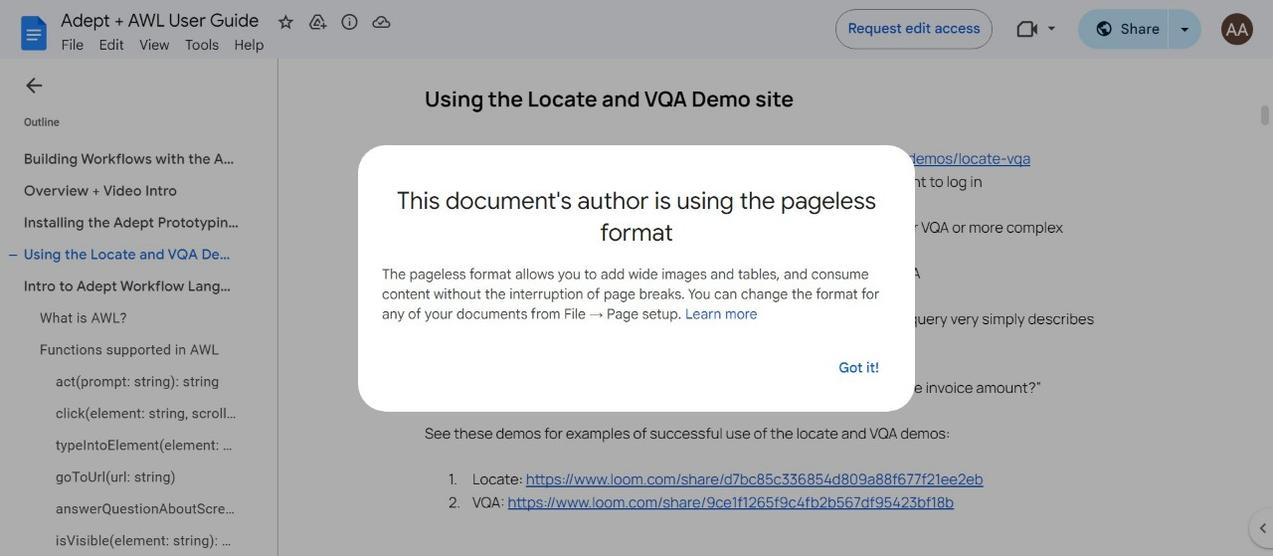 Task type: locate. For each thing, give the bounding box(es) containing it.
menu bar inside menu bar banner
[[54, 26, 272, 59]]

dialog
[[358, 145, 916, 412]]

Star checkbox
[[272, 8, 300, 36]]

application
[[0, 0, 1274, 556]]

document status: saved to drive. image
[[372, 12, 391, 32]]

menu bar
[[54, 26, 272, 59]]



Task type: vqa. For each thing, say whether or not it's contained in the screenshot.
Star image
yes



Task type: describe. For each thing, give the bounding box(es) containing it.
share. anyone with the link. anyone who has the link can access. no sign-in required. image
[[1096, 19, 1114, 37]]

document details image
[[340, 12, 360, 32]]

menu bar banner
[[0, 0, 1274, 556]]

star image
[[276, 12, 296, 32]]

docs home image
[[16, 15, 52, 51]]

add shortcut to drive image
[[308, 12, 328, 32]]



